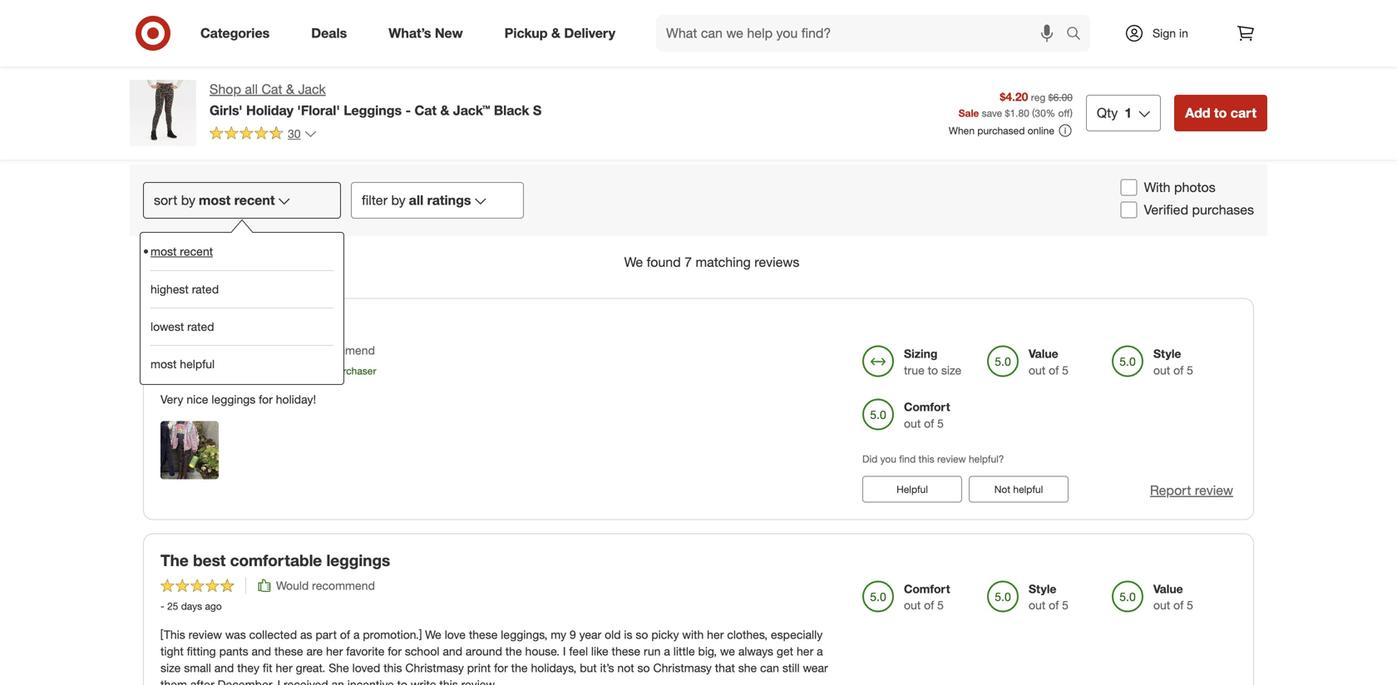 Task type: locate. For each thing, give the bounding box(es) containing it.
nice
[[187, 392, 208, 407]]

house.
[[525, 644, 560, 659]]

more
[[1043, 7, 1069, 22]]

1 vertical spatial style out of 5
[[1029, 582, 1069, 613]]

size inside sizing true to size
[[942, 363, 962, 378]]

0 horizontal spatial christmasy
[[406, 661, 464, 675]]

would for best
[[276, 578, 309, 593]]

1 vertical spatial this
[[384, 661, 402, 675]]

for down promotion.]
[[388, 644, 402, 659]]

and down 'pants'
[[214, 661, 234, 675]]

her up big,
[[707, 628, 724, 642]]

-
[[406, 102, 411, 118], [161, 600, 164, 613]]

big,
[[698, 644, 717, 659]]

& right pickup
[[552, 25, 561, 41]]

0 horizontal spatial -
[[161, 600, 164, 613]]

verified for verified purchaser
[[295, 365, 329, 377]]

the down leggings,
[[506, 644, 522, 659]]

these up around
[[469, 628, 498, 642]]

she
[[739, 661, 757, 675]]

incentive
[[348, 678, 394, 686]]

0 horizontal spatial verified
[[295, 365, 329, 377]]

30 down the 'floral'
[[288, 126, 301, 141]]

s
[[533, 102, 542, 118]]

0 vertical spatial &
[[552, 25, 561, 41]]

2 horizontal spatial and
[[443, 644, 463, 659]]

30 link
[[210, 126, 317, 145]]

report review button
[[1151, 481, 1234, 500]]

received
[[284, 678, 328, 686]]

especially
[[771, 628, 823, 642]]

holiday!
[[276, 392, 316, 407]]

we up the school
[[425, 628, 442, 642]]

size
[[942, 363, 962, 378], [161, 661, 181, 675]]

0 horizontal spatial holiday
[[161, 316, 217, 335]]

0 vertical spatial rated
[[192, 282, 219, 297]]

helpful for not helpful
[[1014, 483, 1043, 496]]

2 horizontal spatial a
[[817, 644, 823, 659]]

0 horizontal spatial style out of 5
[[1029, 582, 1069, 613]]

0 vertical spatial -
[[406, 102, 411, 118]]

i left received
[[277, 678, 280, 686]]

2 horizontal spatial to
[[1215, 105, 1227, 121]]

helpful button
[[863, 476, 963, 503]]

qty
[[1097, 105, 1118, 121]]

leggings
[[344, 102, 402, 118]]

what's new link
[[375, 15, 484, 52]]

1 vertical spatial we
[[425, 628, 442, 642]]

christmasy
[[406, 661, 464, 675], [653, 661, 712, 675]]

cat left jack™
[[415, 102, 437, 118]]

get
[[777, 644, 794, 659]]

i left feel
[[563, 644, 566, 659]]

0 horizontal spatial 30
[[288, 126, 301, 141]]

recent up most recent link
[[234, 192, 275, 208]]

for right print
[[494, 661, 508, 675]]

2 vertical spatial for
[[494, 661, 508, 675]]

value
[[1029, 346, 1059, 361], [1154, 582, 1184, 596]]

recent up highest rated
[[180, 244, 213, 259]]

0 vertical spatial this
[[919, 453, 935, 465]]

1 vertical spatial value
[[1154, 582, 1184, 596]]

all left ratings
[[409, 192, 424, 208]]

0 vertical spatial size
[[942, 363, 962, 378]]

2 vertical spatial leggings
[[327, 551, 390, 570]]

most up very
[[151, 357, 177, 371]]

off
[[1059, 107, 1070, 119]]

review left helpful?
[[938, 453, 966, 465]]

1 vertical spatial to
[[928, 363, 938, 378]]

so right not
[[638, 661, 650, 675]]

would up verified purchaser
[[276, 343, 309, 358]]

by
[[181, 192, 195, 208], [391, 192, 406, 208]]

sign
[[1153, 26, 1176, 40]]

this right find
[[919, 453, 935, 465]]

0 horizontal spatial cat
[[262, 81, 282, 97]]

helpful up "nice"
[[180, 357, 215, 371]]

you
[[881, 453, 897, 465]]

photos
[[1175, 179, 1216, 196]]

2 vertical spatial &
[[441, 102, 450, 118]]

2 would from the top
[[276, 578, 309, 593]]

2 comfort out of 5 from the top
[[904, 582, 951, 613]]

1 horizontal spatial helpful
[[1014, 483, 1043, 496]]

christmasy up write
[[406, 661, 464, 675]]

0 horizontal spatial &
[[286, 81, 295, 97]]

1 vertical spatial for
[[388, 644, 402, 659]]

style
[[1154, 346, 1182, 361], [1029, 582, 1057, 596]]

a up wear
[[817, 644, 823, 659]]

holiday down highest rated
[[161, 316, 217, 335]]

filter
[[362, 192, 388, 208]]

1 vertical spatial value out of 5
[[1154, 582, 1194, 613]]

by right sort
[[181, 192, 195, 208]]

1 horizontal spatial size
[[942, 363, 962, 378]]

2 christmasy from the left
[[653, 661, 712, 675]]

1 recommend from the top
[[312, 343, 375, 358]]

0 vertical spatial so
[[636, 628, 648, 642]]

0 horizontal spatial this
[[384, 661, 402, 675]]

reviews
[[755, 254, 800, 270]]

recommend up part
[[312, 578, 375, 593]]

- inside shop all cat & jack girls' holiday 'floral' leggings - cat & jack™ black s
[[406, 102, 411, 118]]

1 horizontal spatial christmasy
[[653, 661, 712, 675]]

2 vertical spatial to
[[397, 678, 408, 686]]

most inside most recent link
[[151, 244, 177, 259]]

tight
[[161, 644, 184, 659]]

holiday leggings
[[161, 316, 285, 335]]

0 vertical spatial all
[[245, 81, 258, 97]]

1 vertical spatial would recommend
[[276, 578, 375, 593]]

leggings right "nice"
[[212, 392, 256, 407]]

size right true
[[942, 363, 962, 378]]

pickup
[[505, 25, 548, 41]]

verified down with
[[1145, 202, 1189, 218]]

to right true
[[928, 363, 938, 378]]

deals link
[[297, 15, 368, 52]]

1 vertical spatial verified
[[295, 365, 329, 377]]

& left jack™
[[441, 102, 450, 118]]

most
[[199, 192, 231, 208], [151, 244, 177, 259], [151, 357, 177, 371]]

0 vertical spatial recent
[[234, 192, 275, 208]]

with
[[683, 628, 704, 642]]

0 horizontal spatial and
[[214, 661, 234, 675]]

1 would from the top
[[276, 343, 309, 358]]

0 vertical spatial comfort out of 5
[[904, 400, 951, 431]]

delivery
[[564, 25, 616, 41]]

1 horizontal spatial for
[[388, 644, 402, 659]]

would down comfortable on the bottom left of page
[[276, 578, 309, 593]]

rated for lowest rated
[[187, 319, 214, 334]]

0 vertical spatial comfort
[[904, 400, 951, 414]]

to right the add
[[1215, 105, 1227, 121]]

value out of 5
[[1029, 346, 1069, 378], [1154, 582, 1194, 613]]

1 vertical spatial all
[[409, 192, 424, 208]]

loved
[[352, 661, 381, 675]]

review up fitting
[[189, 628, 222, 642]]

holiday up 30 link
[[246, 102, 294, 118]]

little
[[674, 644, 695, 659]]

so right is
[[636, 628, 648, 642]]

2 by from the left
[[391, 192, 406, 208]]

online
[[1028, 124, 1055, 137]]

0 vertical spatial to
[[1215, 105, 1227, 121]]

report review
[[1151, 483, 1234, 499]]

1 vertical spatial comfort out of 5
[[904, 582, 951, 613]]

shop
[[210, 81, 241, 97]]

size up them
[[161, 661, 181, 675]]

sort by most recent
[[154, 192, 275, 208]]

would recommend up verified purchaser
[[276, 343, 375, 358]]

reg
[[1031, 91, 1046, 104]]

most inside most helpful link
[[151, 357, 177, 371]]

sale
[[959, 107, 979, 119]]

guest review image 5 of 12, zoom in image
[[758, 0, 862, 75]]

the down house.
[[511, 661, 528, 675]]

1 vertical spatial cat
[[415, 102, 437, 118]]

most helpful
[[151, 357, 215, 371]]

1 vertical spatial holiday
[[161, 316, 217, 335]]

0 horizontal spatial helpful
[[180, 357, 215, 371]]

in
[[1180, 26, 1189, 40]]

1 by from the left
[[181, 192, 195, 208]]

helpful
[[180, 357, 215, 371], [1014, 483, 1043, 496]]

guest review image 1 of 1, zoom in image
[[161, 421, 219, 480]]

christmasy down little
[[653, 661, 712, 675]]

0 horizontal spatial style
[[1029, 582, 1057, 596]]

2 vertical spatial most
[[151, 357, 177, 371]]

review down see
[[1007, 24, 1040, 38]]

we
[[720, 644, 735, 659]]

a right run
[[664, 644, 670, 659]]

size inside the [this review was collected as part of a promotion.] we love these leggings, my 9 year old is so picky with her clothes, especially tight fitting pants and these are her favorite for school and around the house. i feel like these run a little big, we always get her a size small and they fit her great. she loved this christmasy print for the holidays, but it's not so christmasy that she can still wear them after december. i received an incentive to write this review.
[[161, 661, 181, 675]]

0 vertical spatial helpful
[[180, 357, 215, 371]]

0 vertical spatial i
[[563, 644, 566, 659]]

add
[[1186, 105, 1211, 121]]

would recommend for the best comfortable leggings
[[276, 578, 375, 593]]

add to cart
[[1186, 105, 1257, 121]]

1 horizontal spatial to
[[928, 363, 938, 378]]

1.80
[[1010, 107, 1030, 119]]

review inside see more review images
[[1007, 24, 1040, 38]]

30 down "reg"
[[1035, 107, 1046, 119]]

when purchased online
[[949, 124, 1055, 137]]

1 vertical spatial size
[[161, 661, 181, 675]]

this right write
[[440, 678, 458, 686]]

2 would recommend from the top
[[276, 578, 375, 593]]

1 vertical spatial i
[[277, 678, 280, 686]]

- left '25'
[[161, 600, 164, 613]]

0 vertical spatial 30
[[1035, 107, 1046, 119]]

clothes,
[[727, 628, 768, 642]]

rated
[[192, 282, 219, 297], [187, 319, 214, 334]]

sizing
[[904, 346, 938, 361]]

by right filter
[[391, 192, 406, 208]]

0 horizontal spatial we
[[425, 628, 442, 642]]

1 horizontal spatial cat
[[415, 102, 437, 118]]

to inside the [this review was collected as part of a promotion.] we love these leggings, my 9 year old is so picky with her clothes, especially tight fitting pants and these are her favorite for school and around the house. i feel like these run a little big, we always get her a size small and they fit her great. she loved this christmasy print for the holidays, but it's not so christmasy that she can still wear them after december. i received an incentive to write this review.
[[397, 678, 408, 686]]

these down the collected
[[275, 644, 303, 659]]

1 horizontal spatial we
[[625, 254, 643, 270]]

1 horizontal spatial by
[[391, 192, 406, 208]]

2 recommend from the top
[[312, 578, 375, 593]]

cat left the jack
[[262, 81, 282, 97]]

1 vertical spatial so
[[638, 661, 650, 675]]

rated for highest rated
[[192, 282, 219, 297]]

0 vertical spatial value
[[1029, 346, 1059, 361]]

$6.00
[[1049, 91, 1073, 104]]

recommend up verified purchaser
[[312, 343, 375, 358]]

1 comfort out of 5 from the top
[[904, 400, 951, 431]]

very
[[161, 392, 183, 407]]

are
[[307, 644, 323, 659]]

a up favorite
[[354, 628, 360, 642]]

1 would recommend from the top
[[276, 343, 375, 358]]

leggings down highest rated link
[[221, 316, 285, 335]]

categories link
[[186, 15, 291, 52]]

0 vertical spatial verified
[[1145, 202, 1189, 218]]

(
[[1033, 107, 1035, 119]]

we left found
[[625, 254, 643, 270]]

helpful right not
[[1014, 483, 1043, 496]]

verified
[[1145, 202, 1189, 218], [295, 365, 329, 377]]

1 horizontal spatial style
[[1154, 346, 1182, 361]]

all right shop
[[245, 81, 258, 97]]

review right report
[[1195, 483, 1234, 499]]

1 horizontal spatial style out of 5
[[1154, 346, 1194, 378]]

of inside the [this review was collected as part of a promotion.] we love these leggings, my 9 year old is so picky with her clothes, especially tight fitting pants and these are her favorite for school and around the house. i feel like these run a little big, we always get her a size small and they fit her great. she loved this christmasy print for the holidays, but it's not so christmasy that she can still wear them after december. i received an incentive to write this review.
[[340, 628, 350, 642]]

0 vertical spatial value out of 5
[[1029, 346, 1069, 378]]

this up incentive
[[384, 661, 402, 675]]

of
[[1049, 363, 1059, 378], [1174, 363, 1184, 378], [924, 416, 934, 431], [924, 598, 934, 613], [1049, 598, 1059, 613], [1174, 598, 1184, 613], [340, 628, 350, 642]]

rated right lowest at the left of page
[[187, 319, 214, 334]]

rated right highest
[[192, 282, 219, 297]]

verified purchases
[[1145, 202, 1255, 218]]

and up fit
[[252, 644, 271, 659]]

and down love
[[443, 644, 463, 659]]

helpful inside button
[[1014, 483, 1043, 496]]

her down especially
[[797, 644, 814, 659]]

1 horizontal spatial 30
[[1035, 107, 1046, 119]]

guest review image 3 of 12, zoom in image
[[523, 0, 627, 75]]

we
[[625, 254, 643, 270], [425, 628, 442, 642]]

1 vertical spatial comfort
[[904, 582, 951, 596]]

0 horizontal spatial i
[[277, 678, 280, 686]]

1 vertical spatial helpful
[[1014, 483, 1043, 496]]

2 comfort from the top
[[904, 582, 951, 596]]

0 vertical spatial would
[[276, 343, 309, 358]]

to left write
[[397, 678, 408, 686]]

1
[[1125, 105, 1132, 121]]

0 vertical spatial we
[[625, 254, 643, 270]]

holiday inside shop all cat & jack girls' holiday 'floral' leggings - cat & jack™ black s
[[246, 102, 294, 118]]

[this
[[161, 628, 185, 642]]

feel
[[569, 644, 588, 659]]

2 horizontal spatial this
[[919, 453, 935, 465]]

guest review image 2 of 12, zoom in image
[[406, 0, 510, 75]]

0 vertical spatial would recommend
[[276, 343, 375, 358]]

review
[[1007, 24, 1040, 38], [938, 453, 966, 465], [1195, 483, 1234, 499], [189, 628, 222, 642]]

1 horizontal spatial a
[[664, 644, 670, 659]]

verified up holiday!
[[295, 365, 329, 377]]

& left the jack
[[286, 81, 295, 97]]

would recommend up part
[[276, 578, 375, 593]]

1 vertical spatial would
[[276, 578, 309, 593]]

for left holiday!
[[259, 392, 273, 407]]

qty 1
[[1097, 105, 1132, 121]]

a
[[354, 628, 360, 642], [664, 644, 670, 659], [817, 644, 823, 659]]

for
[[259, 392, 273, 407], [388, 644, 402, 659], [494, 661, 508, 675]]

most right sort
[[199, 192, 231, 208]]

leggings up part
[[327, 551, 390, 570]]

would recommend
[[276, 343, 375, 358], [276, 578, 375, 593]]

they
[[237, 661, 260, 675]]

these up not
[[612, 644, 641, 659]]

by for sort by
[[181, 192, 195, 208]]

1 vertical spatial 30
[[288, 126, 301, 141]]

verified for verified purchases
[[1145, 202, 1189, 218]]

1 vertical spatial most
[[151, 244, 177, 259]]

see
[[1019, 7, 1039, 22]]

most up highest
[[151, 244, 177, 259]]

- right leggings
[[406, 102, 411, 118]]

0 vertical spatial style
[[1154, 346, 1182, 361]]

0 horizontal spatial to
[[397, 678, 408, 686]]

1 vertical spatial recent
[[180, 244, 213, 259]]

0 vertical spatial recommend
[[312, 343, 375, 358]]



Task type: vqa. For each thing, say whether or not it's contained in the screenshot.
Hasbro New At ¬ to the left
no



Task type: describe. For each thing, give the bounding box(es) containing it.
always
[[739, 644, 774, 659]]

0 horizontal spatial for
[[259, 392, 273, 407]]

around
[[466, 644, 502, 659]]

0 vertical spatial the
[[506, 644, 522, 659]]

the
[[161, 551, 189, 570]]

all inside shop all cat & jack girls' holiday 'floral' leggings - cat & jack™ black s
[[245, 81, 258, 97]]

add to cart button
[[1175, 95, 1268, 131]]

0 horizontal spatial a
[[354, 628, 360, 642]]

she
[[329, 661, 349, 675]]

search button
[[1059, 15, 1099, 55]]

guest review image 1 of 12, zoom in image
[[288, 0, 392, 75]]

print
[[467, 661, 491, 675]]

1 christmasy from the left
[[406, 661, 464, 675]]

0 vertical spatial most
[[199, 192, 231, 208]]

image of girls' holiday 'floral' leggings - cat & jack™ black s image
[[130, 80, 196, 146]]

purchaser
[[332, 365, 376, 377]]

2 horizontal spatial &
[[552, 25, 561, 41]]

after
[[190, 678, 214, 686]]

review inside the [this review was collected as part of a promotion.] we love these leggings, my 9 year old is so picky with her clothes, especially tight fitting pants and these are her favorite for school and around the house. i feel like these run a little big, we always get her a size small and they fit her great. she loved this christmasy print for the holidays, but it's not so christmasy that she can still wear them after december. i received an incentive to write this review.
[[189, 628, 222, 642]]

fit
[[263, 661, 273, 675]]

1 horizontal spatial &
[[441, 102, 450, 118]]

to inside 'button'
[[1215, 105, 1227, 121]]

What can we help you find? suggestions appear below search field
[[656, 15, 1071, 52]]

guest review image 4 of 12, zoom in image
[[640, 0, 744, 75]]

best
[[193, 551, 226, 570]]

part
[[316, 628, 337, 642]]

1 horizontal spatial value out of 5
[[1154, 582, 1194, 613]]

fitting
[[187, 644, 216, 659]]

helpful
[[897, 483, 928, 496]]

$
[[1005, 107, 1010, 119]]

$4.20 reg $6.00 sale save $ 1.80 ( 30 % off )
[[959, 90, 1073, 119]]

sort
[[154, 192, 178, 208]]

1 horizontal spatial this
[[440, 678, 458, 686]]

1 vertical spatial the
[[511, 661, 528, 675]]

with photos
[[1145, 179, 1216, 196]]

december.
[[218, 678, 274, 686]]

see more review images button
[[992, 0, 1096, 75]]

her up the she
[[326, 644, 343, 659]]

highest rated link
[[151, 270, 334, 308]]

filter by all ratings
[[362, 192, 471, 208]]

love
[[445, 628, 466, 642]]

2 horizontal spatial these
[[612, 644, 641, 659]]

1 horizontal spatial all
[[409, 192, 424, 208]]

that
[[715, 661, 735, 675]]

holidays,
[[531, 661, 577, 675]]

30 inside $4.20 reg $6.00 sale save $ 1.80 ( 30 % off )
[[1035, 107, 1046, 119]]

helpful for most helpful
[[180, 357, 215, 371]]

sign in link
[[1111, 15, 1215, 52]]

most for most helpful
[[151, 357, 177, 371]]

most recent
[[151, 244, 213, 259]]

25
[[167, 600, 178, 613]]

0 vertical spatial leggings
[[221, 316, 285, 335]]

but
[[580, 661, 597, 675]]

)
[[1070, 107, 1073, 119]]

favorite
[[346, 644, 385, 659]]

year
[[580, 628, 602, 642]]

find
[[900, 453, 916, 465]]

2 horizontal spatial for
[[494, 661, 508, 675]]

pickup & delivery
[[505, 25, 616, 41]]

0 horizontal spatial value out of 5
[[1029, 346, 1069, 378]]

cart
[[1231, 105, 1257, 121]]

true
[[904, 363, 925, 378]]

ago
[[205, 600, 222, 613]]

the best comfortable leggings
[[161, 551, 390, 570]]

pants
[[219, 644, 248, 659]]

wear
[[803, 661, 828, 675]]

1 horizontal spatial recent
[[234, 192, 275, 208]]

collected
[[249, 628, 297, 642]]

her right fit
[[276, 661, 293, 675]]

1 horizontal spatial value
[[1154, 582, 1184, 596]]

With photos checkbox
[[1121, 179, 1138, 196]]

0 vertical spatial cat
[[262, 81, 282, 97]]

to inside sizing true to size
[[928, 363, 938, 378]]

1 vertical spatial -
[[161, 600, 164, 613]]

purchased
[[978, 124, 1025, 137]]

lowest rated link
[[151, 308, 334, 345]]

would recommend for holiday leggings
[[276, 343, 375, 358]]

see more review images
[[1007, 7, 1081, 38]]

1 vertical spatial leggings
[[212, 392, 256, 407]]

1 horizontal spatial and
[[252, 644, 271, 659]]

matching
[[696, 254, 751, 270]]

images
[[1044, 24, 1081, 38]]

$4.20
[[1000, 90, 1029, 104]]

guest review image 6 of 12, zoom in image
[[875, 0, 979, 75]]

%
[[1046, 107, 1056, 119]]

it's
[[600, 661, 614, 675]]

review inside "button"
[[1195, 483, 1234, 499]]

1 horizontal spatial i
[[563, 644, 566, 659]]

recommend for the best comfortable leggings
[[312, 578, 375, 593]]

0 vertical spatial style out of 5
[[1154, 346, 1194, 378]]

is
[[624, 628, 633, 642]]

did you find this review helpful?
[[863, 453, 1005, 465]]

most for most recent
[[151, 244, 177, 259]]

by for filter by
[[391, 192, 406, 208]]

1 horizontal spatial these
[[469, 628, 498, 642]]

ratings
[[427, 192, 471, 208]]

- 25 days ago
[[161, 600, 222, 613]]

sign in
[[1153, 26, 1189, 40]]

run
[[644, 644, 661, 659]]

days
[[181, 600, 202, 613]]

small
[[184, 661, 211, 675]]

1 comfort from the top
[[904, 400, 951, 414]]

write
[[411, 678, 436, 686]]

most helpful link
[[151, 345, 334, 383]]

'floral'
[[297, 102, 340, 118]]

would for leggings
[[276, 343, 309, 358]]

when
[[949, 124, 975, 137]]

highest
[[151, 282, 189, 297]]

can
[[761, 661, 780, 675]]

as
[[300, 628, 312, 642]]

jack™
[[453, 102, 490, 118]]

new
[[435, 25, 463, 41]]

shop all cat & jack girls' holiday 'floral' leggings - cat & jack™ black s
[[210, 81, 542, 118]]

not
[[995, 483, 1011, 496]]

school
[[405, 644, 440, 659]]

1 vertical spatial &
[[286, 81, 295, 97]]

helpful?
[[969, 453, 1005, 465]]

was
[[225, 628, 246, 642]]

recommend for holiday leggings
[[312, 343, 375, 358]]

what's
[[389, 25, 431, 41]]

we inside the [this review was collected as part of a promotion.] we love these leggings, my 9 year old is so picky with her clothes, especially tight fitting pants and these are her favorite for school and around the house. i feel like these run a little big, we always get her a size small and they fit her great. she loved this christmasy print for the holidays, but it's not so christmasy that she can still wear them after december. i received an incentive to write this review.
[[425, 628, 442, 642]]

report
[[1151, 483, 1192, 499]]

what's new
[[389, 25, 463, 41]]

Verified purchases checkbox
[[1121, 202, 1138, 218]]

0 horizontal spatial these
[[275, 644, 303, 659]]

did
[[863, 453, 878, 465]]



